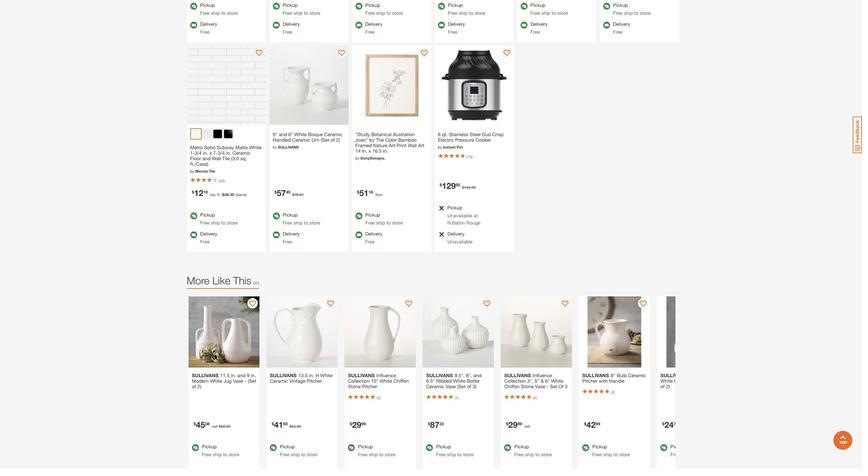 Task type: vqa. For each thing, say whether or not it's contained in the screenshot.
2) to the right
yes



Task type: locate. For each thing, give the bounding box(es) containing it.
pickup free ship to store inside 6 / 20 group
[[593, 445, 631, 458]]

29
[[220, 179, 224, 183], [352, 421, 362, 430], [509, 421, 518, 430]]

3
[[565, 384, 568, 390], [378, 396, 380, 401], [534, 396, 536, 401]]

/piece
[[235, 193, 246, 197]]

( right 'this'
[[253, 281, 254, 286]]

2 collection from the left
[[505, 379, 526, 385]]

0 horizontal spatial x
[[210, 150, 212, 156]]

1 horizontal spatial x
[[369, 148, 371, 154]]

( down 9.5", 8", and 6.5" ribbed white bottle ceramic vase (set of 3) at the bottom
[[455, 396, 456, 401]]

1 vertical spatial 6"
[[546, 379, 550, 385]]

unavailable down baton
[[448, 239, 473, 245]]

(set right the bud
[[716, 379, 725, 385]]

99 inside $ 29 99
[[362, 422, 366, 427]]

1 horizontal spatial /set
[[524, 425, 531, 429]]

74
[[674, 422, 679, 427]]

and inside 11.5 in. and 9 in. modern white jug vase - (set of 2)
[[238, 373, 246, 379]]

1 horizontal spatial 29
[[352, 421, 362, 430]]

41
[[274, 421, 283, 430]]

73
[[468, 155, 472, 159]]

bisque
[[308, 132, 323, 137]]

1 horizontal spatial chiffon
[[505, 384, 520, 390]]

display image for 129
[[504, 50, 511, 57]]

0 horizontal spatial /set
[[212, 425, 218, 429]]

3 / 20 group
[[343, 297, 418, 470]]

sullivans inside the 2 / 20 group
[[270, 373, 297, 379]]

8" bulb ceramic pitcher with handle image
[[580, 297, 651, 368]]

pitcher inside 8" bulb ceramic pitcher with handle
[[583, 379, 598, 385]]

1 available shipping image from the top
[[190, 22, 197, 29]]

11.5 in. and 9 in. modern white jug vase - (set of 2)
[[192, 373, 256, 390]]

12
[[194, 189, 204, 198]]

0 horizontal spatial 3
[[378, 396, 380, 401]]

1 /set from the left
[[212, 425, 218, 429]]

color
[[386, 137, 397, 143]]

"study botanical illustration joan" by the color bamboo framed nature art print wall art 14 in. x 16.5 in. by denydesigns.
[[356, 132, 425, 161]]

chiffon left 3",
[[505, 384, 520, 390]]

white left 4.5"
[[661, 379, 674, 385]]

1 stone from the left
[[348, 384, 361, 390]]

influence collection 10" white chiffon stone pitcher image
[[345, 297, 416, 368]]

vase inside 9.5", 8", and 6.5" ribbed white bottle ceramic vase (set of 3)
[[446, 384, 456, 390]]

display image inside the 2 / 20 group
[[328, 301, 335, 308]]

13.5 in. h white ceramic vintage pitcher image
[[267, 297, 338, 368]]

3 down influence collection 3", 5" & 6" white chiffon stone vase - set of 3
[[534, 396, 536, 401]]

wall down soho
[[212, 156, 221, 162]]

( up $ 12 10 /sq. ft. ( $ 36 . 30 /piece ) at left
[[219, 179, 220, 183]]

display image inside 5 / 20 "group"
[[562, 301, 569, 308]]

) inside 5 / 20 "group"
[[536, 396, 537, 401]]

1 horizontal spatial pitcher
[[362, 384, 378, 390]]

wall inside "study botanical illustration joan" by the color bamboo framed nature art print wall art 14 in. x 16.5 in. by denydesigns.
[[408, 143, 417, 148]]

of
[[331, 137, 335, 143], [192, 384, 196, 390], [467, 384, 472, 390], [661, 384, 665, 390]]

0 vertical spatial wall
[[408, 143, 417, 148]]

vase up ( 1 )
[[446, 384, 456, 390]]

white inside 11.5 in. and 9 in. modern white jug vase - (set of 2)
[[210, 379, 223, 385]]

2 /set from the left
[[524, 425, 531, 429]]

pickup inside 7 / 20 group
[[671, 445, 686, 450]]

free inside 3 / 20 group
[[358, 452, 368, 458]]

wall
[[408, 143, 417, 148], [212, 156, 221, 162]]

ceramic
[[325, 132, 343, 137], [292, 137, 311, 143], [233, 150, 251, 156], [629, 373, 647, 379], [270, 379, 288, 385], [675, 379, 693, 385], [427, 384, 445, 390]]

1 horizontal spatial art
[[419, 143, 425, 148]]

1 horizontal spatial tile
[[222, 156, 230, 162]]

limited stock for pickup image
[[438, 232, 445, 238]]

$ inside $ 29 99 /set
[[507, 422, 509, 427]]

white left jug
[[210, 379, 223, 385]]

( inside 3 / 20 group
[[377, 396, 378, 401]]

$ inside $ 42 99
[[585, 422, 587, 427]]

29 for $ 29 99
[[352, 421, 362, 430]]

pickup free
[[671, 445, 686, 458]]

set
[[550, 384, 558, 390]]

store inside 6 / 20 group
[[620, 452, 631, 458]]

by inside the 9" and 6" white bisque ceramic handled ceramic urn (set of 2) by sullivans
[[273, 145, 277, 149]]

. right 57
[[299, 193, 300, 197]]

crisp
[[493, 132, 504, 137]]

of inside 11.5 in. and 9 in. modern white jug vase - (set of 2)
[[192, 384, 196, 390]]

art right bamboo
[[419, 143, 425, 148]]

45 inside $ 57 45 $ 76 . 61
[[286, 190, 291, 195]]

1 3/4 from the left
[[195, 150, 202, 156]]

2 / 20 group
[[265, 297, 340, 470]]

sullivans inside the 9" and 6" white bisque ceramic handled ceramic urn (set of 2) by sullivans
[[278, 145, 299, 149]]

store
[[227, 10, 238, 16], [310, 10, 321, 16], [392, 10, 403, 16], [475, 10, 486, 16], [558, 10, 569, 16], [641, 10, 651, 16], [227, 220, 238, 226], [310, 220, 321, 226], [392, 220, 403, 226], [229, 452, 240, 458], [307, 452, 318, 458], [385, 452, 396, 458], [463, 452, 474, 458], [542, 452, 552, 458], [620, 452, 631, 458]]

illustration
[[393, 132, 415, 137]]

57
[[277, 189, 286, 198]]

by down electric
[[438, 145, 443, 149]]

( 3 )
[[377, 396, 381, 401], [533, 396, 537, 401]]

available for pickup image
[[273, 3, 280, 10], [438, 3, 445, 10], [521, 3, 528, 10], [190, 213, 197, 220], [356, 213, 363, 220], [270, 445, 277, 452], [505, 445, 512, 452], [661, 445, 668, 452]]

wall inside "metro soho subway matte white 1-3/4 in. x 7-3/4 in. ceramic floor and wall tile (3.0 sq. ft./case) by merola tile"
[[212, 156, 221, 162]]

by down handled
[[273, 145, 277, 149]]

24
[[665, 421, 674, 430]]

1 horizontal spatial 3
[[534, 396, 536, 401]]

99 for $ 29 99
[[362, 422, 366, 427]]

and right "8","
[[474, 373, 482, 379]]

6 qt. stainless steel duo crisp electric pressure cooker image
[[435, 46, 514, 125]]

in. right 11.5
[[231, 373, 236, 379]]

6" right 9"
[[289, 132, 293, 137]]

1 vertical spatial 45
[[196, 421, 205, 430]]

0 horizontal spatial collection
[[348, 379, 370, 385]]

(set right jug
[[248, 379, 256, 385]]

0 vertical spatial 6"
[[289, 132, 293, 137]]

1 vertical spatial wall
[[212, 156, 221, 162]]

16.5
[[373, 148, 382, 154]]

vase right jug
[[233, 379, 243, 385]]

in. right the 9
[[251, 373, 256, 379]]

1 ( 3 ) from the left
[[377, 396, 381, 401]]

display image for 87
[[484, 301, 491, 308]]

collection inside influence collection 3", 5" & 6" white chiffon stone vase - set of 3
[[505, 379, 526, 385]]

white
[[295, 132, 307, 137], [249, 145, 262, 151], [321, 373, 333, 379], [210, 379, 223, 385], [380, 379, 392, 385], [454, 379, 466, 385], [552, 379, 564, 385], [661, 379, 674, 385]]

6" right &
[[546, 379, 550, 385]]

0 horizontal spatial pitcher
[[307, 379, 322, 385]]

delivery
[[200, 21, 217, 27], [283, 21, 300, 27], [366, 21, 383, 27], [448, 21, 466, 27], [531, 21, 548, 27], [614, 21, 631, 27], [200, 231, 217, 237], [283, 231, 300, 237], [366, 231, 383, 237], [448, 231, 465, 237]]

( down influence collection 3", 5" & 6" white chiffon stone vase - set of 3
[[533, 396, 534, 401]]

chiffon right 10"
[[394, 379, 409, 385]]

) down influence collection 10" white chiffon stone pitcher at the left bottom of the page
[[380, 396, 381, 401]]

0 horizontal spatial 45
[[196, 421, 205, 430]]

0 horizontal spatial 29
[[220, 179, 224, 183]]

( 1 )
[[455, 396, 459, 401]]

0 horizontal spatial -
[[245, 379, 247, 385]]

to inside the 2 / 20 group
[[301, 452, 306, 458]]

x left the 7-
[[210, 150, 212, 156]]

1 horizontal spatial -
[[547, 384, 549, 390]]

3/4 right soho
[[218, 150, 225, 156]]

. inside $ 41 80 $ 52 . 25
[[296, 425, 297, 429]]

0 horizontal spatial art
[[389, 143, 396, 148]]

of inside the 9" and 6" white bisque ceramic handled ceramic urn (set of 2) by sullivans
[[331, 137, 335, 143]]

0 horizontal spatial ( 3 )
[[377, 396, 381, 401]]

available for pickup image inside 4 / 20 group
[[427, 445, 434, 452]]

( inside 4 / 20 group
[[455, 396, 456, 401]]

sq.
[[241, 156, 247, 162]]

( 3 ) down influence collection 10" white chiffon stone pitcher at the left bottom of the page
[[377, 396, 381, 401]]

by left merola
[[190, 169, 194, 174]]

sullivans inside 7 / 20 group
[[661, 373, 688, 379]]

in. left h
[[309, 373, 314, 379]]

white inside "metro soho subway matte white 1-3/4 in. x 7-3/4 in. ceramic floor and wall tile (3.0 sq. ft./case) by merola tile"
[[249, 145, 262, 151]]

0 horizontal spatial tile
[[209, 169, 216, 174]]

2 influence from the left
[[533, 373, 553, 379]]

sullivans for 11.5 in. and 9 in. modern white jug vase - (set of 2)
[[192, 373, 219, 379]]

( down handle
[[612, 391, 613, 395]]

and right 4.5"
[[700, 373, 708, 379]]

$ inside $ 51 16 /box
[[357, 190, 360, 195]]

sullivans for 9.5", 8", and 6.5" ribbed white bottle ceramic vase (set of 3)
[[427, 373, 453, 379]]

free inside 5 / 20 "group"
[[515, 452, 524, 458]]

stone
[[348, 384, 361, 390], [522, 384, 534, 390]]

white right "matte"
[[249, 145, 262, 151]]

art left print
[[389, 143, 396, 148]]

bottle
[[467, 379, 480, 385]]

2) right urn
[[336, 137, 340, 143]]

(set inside 4.5" and 4.25" white ceramic bud vase (set of 2)
[[716, 379, 725, 385]]

white right h
[[321, 373, 333, 379]]

vase right 3",
[[536, 384, 546, 390]]

1 vertical spatial available shipping image
[[190, 232, 197, 239]]

white inside the 9" and 6" white bisque ceramic handled ceramic urn (set of 2) by sullivans
[[295, 132, 307, 137]]

handled
[[273, 137, 291, 143]]

pitcher for influence collection 10" white chiffon stone pitcher
[[362, 384, 378, 390]]

( 3 ) inside 3 / 20 group
[[377, 396, 381, 401]]

1 horizontal spatial 3/4
[[218, 150, 225, 156]]

1 collection from the left
[[348, 379, 370, 385]]

1 influence from the left
[[377, 373, 396, 379]]

store inside the 2 / 20 group
[[307, 452, 318, 458]]

white right 10"
[[380, 379, 392, 385]]

$ 29 99 /set
[[507, 421, 531, 430]]

( down influence collection 10" white chiffon stone pitcher at the left bottom of the page
[[377, 396, 378, 401]]

0 horizontal spatial chiffon
[[394, 379, 409, 385]]

display image for 29
[[406, 301, 413, 308]]

1 horizontal spatial stone
[[522, 384, 534, 390]]

(set inside 11.5 in. and 9 in. modern white jug vase - (set of 2)
[[248, 379, 256, 385]]

and left the 7-
[[203, 156, 211, 162]]

3 right of
[[565, 384, 568, 390]]

0 horizontal spatial 3/4
[[195, 150, 202, 156]]

. inside $ 57 45 $ 76 . 61
[[299, 193, 300, 197]]

/set inside $ 45 08 /set $ 50 . 09
[[212, 425, 218, 429]]

1 horizontal spatial 45
[[286, 190, 291, 195]]

) right 'this'
[[258, 281, 259, 286]]

pressure
[[456, 137, 475, 143]]

1 vertical spatial tile
[[209, 169, 216, 174]]

stone left 10"
[[348, 384, 361, 390]]

0 horizontal spatial wall
[[212, 156, 221, 162]]

store inside 4 / 20 group
[[463, 452, 474, 458]]

delivery unavailable
[[448, 231, 473, 245]]

1 vertical spatial unavailable
[[448, 239, 473, 245]]

available shipping image
[[190, 22, 197, 29], [190, 232, 197, 239]]

pickup
[[200, 2, 215, 8], [283, 2, 298, 8], [366, 2, 381, 8], [448, 2, 463, 8], [531, 2, 546, 8], [614, 2, 629, 8], [448, 205, 463, 211], [200, 212, 215, 218], [283, 212, 298, 218], [366, 212, 381, 218], [202, 445, 217, 450], [280, 445, 295, 450], [358, 445, 373, 450], [437, 445, 451, 450], [515, 445, 530, 450], [593, 445, 608, 450], [671, 445, 686, 450]]

3 inside group
[[378, 396, 380, 401]]

jug
[[224, 379, 232, 385]]

. right 95 at right
[[471, 185, 472, 190]]

with
[[600, 379, 608, 385]]

this
[[233, 275, 252, 287]]

and
[[279, 132, 287, 137], [203, 156, 211, 162], [238, 373, 246, 379], [474, 373, 482, 379], [700, 373, 708, 379]]

0 horizontal spatial stone
[[348, 384, 361, 390]]

$ 57 45 $ 76 . 61
[[275, 189, 304, 198]]

white left "8","
[[454, 379, 466, 385]]

chiffon inside influence collection 10" white chiffon stone pitcher
[[394, 379, 409, 385]]

wall right print
[[408, 143, 417, 148]]

) down influence collection 3", 5" & 6" white chiffon stone vase - set of 3
[[536, 396, 537, 401]]

vase inside 4.5" and 4.25" white ceramic bud vase (set of 2)
[[704, 379, 715, 385]]

(set
[[321, 137, 330, 143], [248, 379, 256, 385], [716, 379, 725, 385], [458, 384, 466, 390]]

0 vertical spatial available shipping image
[[190, 22, 197, 29]]

stone inside influence collection 3", 5" & 6" white chiffon stone vase - set of 3
[[522, 384, 534, 390]]

2 art from the left
[[419, 143, 425, 148]]

and left the 9
[[238, 373, 246, 379]]

45 inside '1 / 20' "group"
[[196, 421, 205, 430]]

. right "80"
[[296, 425, 297, 429]]

2 horizontal spatial pitcher
[[583, 379, 598, 385]]

white left bisque
[[295, 132, 307, 137]]

pitcher inside 13.5 in. h white ceramic vintage pitcher
[[307, 379, 322, 385]]

matte white image
[[192, 130, 200, 138]]

11.5
[[220, 373, 230, 379]]

1 horizontal spatial display image
[[504, 50, 511, 57]]

6" inside the 9" and 6" white bisque ceramic handled ceramic urn (set of 2) by sullivans
[[289, 132, 293, 137]]

52
[[292, 425, 296, 429]]

. right ft.
[[229, 193, 230, 197]]

45 left 50
[[196, 421, 205, 430]]

1 horizontal spatial ( 3 )
[[533, 396, 537, 401]]

2 horizontal spatial 2)
[[667, 384, 671, 390]]

2) inside 11.5 in. and 9 in. modern white jug vase - (set of 2)
[[198, 384, 202, 390]]

influence inside influence collection 10" white chiffon stone pitcher
[[377, 373, 396, 379]]

129
[[442, 181, 456, 191]]

sullivans for 8" bulb ceramic pitcher with handle
[[583, 373, 610, 379]]

stainless
[[449, 132, 469, 137]]

sullivans inside 5 / 20 "group"
[[505, 373, 531, 379]]

2 stone from the left
[[522, 384, 534, 390]]

- left set
[[547, 384, 549, 390]]

collection left 3",
[[505, 379, 526, 385]]

99 for $ 42 99
[[596, 422, 601, 427]]

like
[[213, 275, 231, 287]]

(set right urn
[[321, 137, 330, 143]]

free
[[200, 10, 210, 16], [283, 10, 292, 16], [366, 10, 375, 16], [448, 10, 458, 16], [531, 10, 541, 16], [614, 10, 623, 16], [200, 29, 210, 35], [283, 29, 292, 35], [366, 29, 375, 35], [448, 29, 458, 35], [531, 29, 541, 35], [614, 29, 623, 35], [200, 220, 210, 226], [283, 220, 292, 226], [366, 220, 375, 226], [200, 239, 210, 245], [283, 239, 292, 245], [366, 239, 375, 245], [202, 452, 212, 458], [280, 452, 290, 458], [358, 452, 368, 458], [437, 452, 446, 458], [515, 452, 524, 458], [593, 452, 602, 458], [671, 452, 681, 458]]

) inside 6 / 20 group
[[615, 391, 616, 395]]

$ 129 95 $ 149 . 99
[[440, 181, 476, 191]]

1 horizontal spatial 6"
[[546, 379, 550, 385]]

0 horizontal spatial 6"
[[289, 132, 293, 137]]

pickup inside 6 / 20 group
[[593, 445, 608, 450]]

n baton rouge link
[[448, 220, 481, 226]]

1 horizontal spatial influence
[[533, 373, 553, 379]]

vase
[[233, 379, 243, 385], [704, 379, 715, 385], [446, 384, 456, 390], [536, 384, 546, 390]]

11.5 in. and 9 in. modern white jug vase - (set of 2) image
[[189, 297, 260, 368]]

urn
[[312, 137, 320, 143]]

1 horizontal spatial collection
[[505, 379, 526, 385]]

ship inside 4 / 20 group
[[447, 452, 456, 458]]

0 horizontal spatial influence
[[377, 373, 396, 379]]

to inside 5 / 20 "group"
[[536, 452, 540, 458]]

0 horizontal spatial 2)
[[198, 384, 202, 390]]

influence for /set
[[533, 373, 553, 379]]

2 horizontal spatial 29
[[509, 421, 518, 430]]

n
[[448, 220, 451, 226]]

1 art from the left
[[389, 143, 396, 148]]

in.
[[362, 148, 367, 154], [383, 148, 388, 154], [203, 150, 208, 156], [226, 150, 231, 156], [231, 373, 236, 379], [251, 373, 256, 379], [309, 373, 314, 379]]

2 3/4 from the left
[[218, 150, 225, 156]]

(set down 9.5",
[[458, 384, 466, 390]]

glossy white image
[[203, 130, 211, 138]]

$ inside $ 24 74
[[663, 422, 665, 427]]

1 horizontal spatial wall
[[408, 143, 417, 148]]

collection left 10"
[[348, 379, 370, 385]]

collection
[[348, 379, 370, 385], [505, 379, 526, 385]]

2 horizontal spatial 3
[[565, 384, 568, 390]]

( inside 5 / 20 "group"
[[533, 396, 534, 401]]

soho
[[204, 145, 216, 151]]

0 vertical spatial unavailable
[[448, 213, 473, 219]]

(
[[467, 155, 468, 159], [219, 179, 220, 183], [222, 193, 223, 197], [253, 281, 254, 286], [612, 391, 613, 395], [377, 396, 378, 401], [455, 396, 456, 401], [533, 396, 534, 401]]

white inside 4.5" and 4.25" white ceramic bud vase (set of 2)
[[661, 379, 674, 385]]

) down 9.5", 8", and 6.5" ribbed white bottle ceramic vase (set of 3) at the bottom
[[458, 396, 459, 401]]

of inside 9.5", 8", and 6.5" ribbed white bottle ceramic vase (set of 3)
[[467, 384, 472, 390]]

45 left 76
[[286, 190, 291, 195]]

sullivans for influence collection 3", 5" & 6" white chiffon stone vase - set of 3
[[505, 373, 531, 379]]

( 3 ) inside 5 / 20 "group"
[[533, 396, 537, 401]]

available for pickup image
[[190, 3, 197, 10], [356, 3, 363, 10], [604, 3, 611, 10], [273, 213, 280, 220], [192, 445, 199, 452], [348, 445, 355, 452], [427, 445, 434, 452], [583, 445, 590, 452]]

6 qt. stainless steel duo crisp electric pressure cooker link
[[438, 130, 511, 145]]

metro soho subway matte white 1-3/4 in. x 7-3/4 in. ceramic floor and wall tile (3.0 sq. ft./case) link
[[190, 143, 263, 169]]

collection inside influence collection 10" white chiffon stone pitcher
[[348, 379, 370, 385]]

available shipping image
[[273, 22, 280, 29], [356, 22, 363, 29], [438, 22, 445, 29], [521, 22, 528, 29], [604, 22, 611, 29], [273, 232, 280, 239], [356, 232, 363, 239]]

36
[[225, 193, 229, 197]]

9.5",
[[455, 373, 465, 379]]

stone left the 5" at the bottom of the page
[[522, 384, 534, 390]]

display image
[[504, 50, 511, 57], [250, 301, 256, 308], [562, 301, 569, 308]]

2 available shipping image from the top
[[190, 232, 197, 239]]

by down 14
[[356, 156, 360, 161]]

) right 30
[[246, 193, 247, 197]]

white right &
[[552, 379, 564, 385]]

of inside 4.5" and 4.25" white ceramic bud vase (set of 2)
[[661, 384, 665, 390]]

unavailable up baton
[[448, 213, 473, 219]]

( 3 ) for /set
[[533, 396, 537, 401]]

/set inside $ 29 99 /set
[[524, 425, 531, 429]]

tile right merola
[[209, 169, 216, 174]]

ship inside 6 / 20 group
[[604, 452, 613, 458]]

pickup inside the 2 / 20 group
[[280, 445, 295, 450]]

1 horizontal spatial 2)
[[336, 137, 340, 143]]

matte
[[236, 145, 248, 151]]

2 ( 3 ) from the left
[[533, 396, 537, 401]]

display image
[[256, 50, 263, 57], [338, 50, 345, 57], [421, 50, 428, 57], [328, 301, 335, 308], [406, 301, 413, 308], [484, 301, 491, 308], [641, 301, 647, 308]]

x
[[369, 148, 371, 154], [210, 150, 212, 156]]

) inside more like this ( 20 )
[[258, 281, 259, 286]]

( 3 ) down influence collection 3", 5" & 6" white chiffon stone vase - set of 3
[[533, 396, 537, 401]]

ship inside 3 / 20 group
[[369, 452, 378, 458]]

- left the 9
[[245, 379, 247, 385]]

x left 16.5
[[369, 148, 371, 154]]

3 down influence collection 10" white chiffon stone pitcher at the left bottom of the page
[[378, 396, 380, 401]]

delivery free
[[200, 21, 217, 35], [283, 21, 300, 35], [366, 21, 383, 35], [448, 21, 466, 35], [531, 21, 548, 35], [614, 21, 631, 35], [200, 231, 217, 245], [283, 231, 300, 245], [366, 231, 383, 245]]

and right 9"
[[279, 132, 287, 137]]

99 for $ 29 99 /set
[[518, 422, 523, 427]]

$ 29 99
[[350, 421, 366, 430]]

sullivans
[[278, 145, 299, 149], [192, 373, 219, 379], [270, 373, 297, 379], [348, 373, 375, 379], [427, 373, 453, 379], [505, 373, 531, 379], [583, 373, 610, 379], [661, 373, 688, 379]]

3 for /set
[[534, 396, 536, 401]]

) inside 4 / 20 group
[[458, 396, 459, 401]]

3/4 up ft./case)
[[195, 150, 202, 156]]

29 for ( 29 )
[[220, 179, 224, 183]]

free inside 6 / 20 group
[[593, 452, 602, 458]]

9.5", 8", and 6.5" ribbed white bottle ceramic vase (set of 3) image
[[423, 297, 494, 368]]

3/4
[[195, 150, 202, 156], [218, 150, 225, 156]]

available for pickup image inside 6 / 20 group
[[583, 445, 590, 452]]

tile left (3.0
[[222, 156, 230, 162]]

pickup free ship to store inside '1 / 20' "group"
[[202, 445, 240, 458]]

87
[[431, 421, 440, 430]]

) down handle
[[615, 391, 616, 395]]

and inside "metro soho subway matte white 1-3/4 in. x 7-3/4 in. ceramic floor and wall tile (3.0 sq. ft./case) by merola tile"
[[203, 156, 211, 162]]

vase right the bud
[[704, 379, 715, 385]]

by left the
[[370, 137, 375, 143]]

2) left the bud
[[667, 384, 671, 390]]

10"
[[371, 379, 379, 385]]

. right 08
[[225, 425, 226, 429]]

0 vertical spatial 45
[[286, 190, 291, 195]]

( right ft.
[[222, 193, 223, 197]]

2 horizontal spatial display image
[[562, 301, 569, 308]]

store inside '1 / 20' "group"
[[229, 452, 240, 458]]

7 / 20 group
[[656, 297, 731, 470]]

2) left jug
[[198, 384, 202, 390]]



Task type: describe. For each thing, give the bounding box(es) containing it.
1 / 20 group
[[187, 297, 262, 470]]

29 for $ 29 99 /set
[[509, 421, 518, 430]]

pickup inside 4 / 20 group
[[437, 445, 451, 450]]

bamboo
[[399, 137, 417, 143]]

at
[[474, 213, 478, 219]]

8",
[[466, 373, 473, 379]]

nature
[[374, 143, 388, 148]]

4.5"
[[690, 373, 698, 379]]

- inside 11.5 in. and 9 in. modern white jug vase - (set of 2)
[[245, 379, 247, 385]]

ship inside 5 / 20 "group"
[[526, 452, 535, 458]]

/box
[[375, 193, 383, 197]]

1
[[456, 396, 458, 401]]

ship inside '1 / 20' "group"
[[213, 452, 222, 458]]

$ inside $ 87 32
[[428, 422, 431, 427]]

2) inside the 9" and 6" white bisque ceramic handled ceramic urn (set of 2) by sullivans
[[336, 137, 340, 143]]

influence for 29
[[377, 373, 396, 379]]

6 / 20 group
[[578, 297, 653, 470]]

electric
[[438, 137, 454, 143]]

vase inside influence collection 3", 5" & 6" white chiffon stone vase - set of 3
[[536, 384, 546, 390]]

) down 6 qt. stainless steel duo crisp electric pressure cooker by instant pot
[[472, 155, 473, 159]]

in. right 14
[[362, 148, 367, 154]]

joan"
[[356, 137, 368, 143]]

in. inside 13.5 in. h white ceramic vintage pitcher
[[309, 373, 314, 379]]

pickup free ship to store inside 4 / 20 group
[[437, 445, 474, 458]]

"study botanical illustration joan" by the color bamboo framed nature art print wall art 14 in. x 16.5 in. image
[[352, 46, 431, 125]]

76
[[295, 193, 299, 197]]

(set inside the 9" and 6" white bisque ceramic handled ceramic urn (set of 2) by sullivans
[[321, 137, 330, 143]]

matte black image
[[213, 130, 222, 138]]

- inside influence collection 3", 5" & 6" white chiffon stone vase - set of 3
[[547, 384, 549, 390]]

ribbed
[[437, 379, 452, 385]]

subway
[[217, 145, 234, 151]]

7-
[[213, 150, 218, 156]]

3 inside influence collection 3", 5" & 6" white chiffon stone vase - set of 3
[[565, 384, 568, 390]]

99 inside $ 129 95 $ 149 . 99
[[472, 185, 476, 190]]

unavailable for pickup
[[448, 213, 473, 219]]

08
[[205, 422, 210, 427]]

influence collection 10" white chiffon stone pitcher
[[348, 373, 409, 390]]

ceramic inside 4.5" and 4.25" white ceramic bud vase (set of 2)
[[675, 379, 693, 385]]

. inside $ 12 10 /sq. ft. ( $ 36 . 30 /piece )
[[229, 193, 230, 197]]

free inside pickup free
[[671, 452, 681, 458]]

handle
[[610, 379, 625, 385]]

sullivans for 13.5 in. h white ceramic vintage pitcher
[[270, 373, 297, 379]]

/sq.
[[210, 193, 216, 197]]

free inside 4 / 20 group
[[437, 452, 446, 458]]

by inside "metro soho subway matte white 1-3/4 in. x 7-3/4 in. ceramic floor and wall tile (3.0 sq. ft./case) by merola tile"
[[190, 169, 194, 174]]

white inside 13.5 in. h white ceramic vintage pitcher
[[321, 373, 333, 379]]

6 qt. stainless steel duo crisp electric pressure cooker by instant pot
[[438, 132, 504, 149]]

6" inside influence collection 3", 5" & 6" white chiffon stone vase - set of 3
[[546, 379, 550, 385]]

instant
[[444, 145, 456, 149]]

51
[[360, 189, 369, 198]]

4.5" and 4.25" white ceramic bud vase (set of 2)
[[661, 373, 725, 390]]

. for 129
[[471, 185, 472, 190]]

pickup free ship to store inside the 2 / 20 group
[[280, 445, 318, 458]]

stone inside influence collection 10" white chiffon stone pitcher
[[348, 384, 361, 390]]

available for pickup image inside 3 / 20 group
[[348, 445, 355, 452]]

vase inside 11.5 in. and 9 in. modern white jug vase - (set of 2)
[[233, 379, 243, 385]]

( inside more like this ( 20 )
[[253, 281, 254, 286]]

pickup inside 5 / 20 "group"
[[515, 445, 530, 450]]

13.5
[[299, 373, 308, 379]]

more
[[187, 275, 210, 287]]

25
[[297, 425, 301, 429]]

( down 6 qt. stainless steel duo crisp electric pressure cooker by instant pot
[[467, 155, 468, 159]]

ceramic inside 8" bulb ceramic pitcher with handle
[[629, 373, 647, 379]]

available for pickup image inside 7 / 20 group
[[661, 445, 668, 452]]

influence collection 3", 5" & 6" white chiffon stone vase - set of 3 image
[[501, 297, 573, 368]]

pickup unavailable at n baton rouge
[[448, 205, 481, 226]]

to inside 6 / 20 group
[[614, 452, 618, 458]]

bulb
[[617, 373, 627, 379]]

16
[[369, 190, 374, 195]]

the
[[376, 137, 384, 143]]

95
[[456, 183, 461, 188]]

x inside "study botanical illustration joan" by the color bamboo framed nature art print wall art 14 in. x 16.5 in. by denydesigns.
[[369, 148, 371, 154]]

9.5", 8", and 6.5" ribbed white bottle ceramic vase (set of 3)
[[427, 373, 482, 390]]

pickup free ship to store inside 3 / 20 group
[[358, 445, 396, 458]]

3",
[[528, 379, 534, 385]]

$ 24 74
[[663, 421, 679, 430]]

( 73 )
[[467, 155, 473, 159]]

( inside 6 / 20 group
[[612, 391, 613, 395]]

qt.
[[442, 132, 448, 137]]

collection for 29
[[348, 379, 370, 385]]

14
[[356, 148, 361, 154]]

5"
[[535, 379, 540, 385]]

in. right the 7-
[[226, 150, 231, 156]]

and inside 9.5", 8", and 6.5" ribbed white bottle ceramic vase (set of 3)
[[474, 373, 482, 379]]

steel
[[470, 132, 481, 137]]

more like this ( 20 )
[[187, 275, 259, 287]]

influence collection 3", 5" & 6" white chiffon stone vase - set of 3
[[505, 373, 568, 390]]

feedback link image
[[854, 116, 863, 154]]

09
[[226, 425, 231, 429]]

4 / 20 group
[[421, 297, 496, 470]]

61
[[300, 193, 304, 197]]

available for pickup image inside '1 / 20' "group"
[[192, 445, 199, 452]]

6
[[438, 132, 441, 137]]

glossy black image
[[224, 130, 233, 138]]

denydesigns.
[[361, 156, 386, 161]]

merola
[[196, 169, 208, 174]]

32
[[440, 422, 444, 427]]

white inside 9.5", 8", and 6.5" ribbed white bottle ceramic vase (set of 3)
[[454, 379, 466, 385]]

13.5 in. h white ceramic vintage pitcher
[[270, 373, 333, 385]]

3 for 29
[[378, 396, 380, 401]]

(set inside 9.5", 8", and 6.5" ribbed white bottle ceramic vase (set of 3)
[[458, 384, 466, 390]]

$ 12 10 /sq. ft. ( $ 36 . 30 /piece )
[[192, 189, 247, 198]]

duo
[[482, 132, 491, 137]]

. for 57
[[299, 193, 300, 197]]

$ inside $ 29 99
[[350, 422, 352, 427]]

30
[[230, 193, 234, 197]]

bud
[[694, 379, 703, 385]]

9" and 6" white bisque ceramic handled ceramic urn (set of 2) image
[[270, 46, 349, 125]]

display image for 42
[[641, 301, 647, 308]]

white inside influence collection 3", 5" & 6" white chiffon stone vase - set of 3
[[552, 379, 564, 385]]

chiffon inside influence collection 3", 5" & 6" white chiffon stone vase - set of 3
[[505, 384, 520, 390]]

/set for 45
[[212, 425, 218, 429]]

pickup inside '1 / 20' "group"
[[202, 445, 217, 450]]

and inside the 9" and 6" white bisque ceramic handled ceramic urn (set of 2) by sullivans
[[279, 132, 287, 137]]

. inside $ 45 08 /set $ 50 . 09
[[225, 425, 226, 429]]

pot
[[457, 145, 463, 149]]

9
[[247, 373, 250, 379]]

collection for /set
[[505, 379, 526, 385]]

to inside '1 / 20' "group"
[[223, 452, 228, 458]]

metro soho subway matte white 1-3/4 in. x 7-3/4 in. ceramic floor and wall tile (3.0 sq. ft./case) by merola tile
[[190, 145, 262, 174]]

4.25"
[[709, 373, 721, 379]]

ft.
[[217, 193, 221, 197]]

display image for 29
[[562, 301, 569, 308]]

. for 41
[[296, 425, 297, 429]]

6.5"
[[427, 379, 435, 385]]

h
[[316, 373, 319, 379]]

149
[[465, 185, 471, 190]]

modern
[[192, 379, 209, 385]]

free inside '1 / 20' "group"
[[202, 452, 212, 458]]

and inside 4.5" and 4.25" white ceramic bud vase (set of 2)
[[700, 373, 708, 379]]

3)
[[473, 384, 477, 390]]

display image for $
[[338, 50, 345, 57]]

50
[[221, 425, 225, 429]]

pickup free ship to store inside 5 / 20 "group"
[[515, 445, 552, 458]]

in. right 16.5
[[383, 148, 388, 154]]

0 horizontal spatial display image
[[250, 301, 256, 308]]

80
[[283, 422, 288, 427]]

limited stock for pickup image
[[438, 206, 445, 211]]

to inside 4 / 20 group
[[458, 452, 462, 458]]

pitcher for 13.5 in. h white ceramic vintage pitcher
[[307, 379, 322, 385]]

free inside the 2 / 20 group
[[280, 452, 290, 458]]

pickup inside 3 / 20 group
[[358, 445, 373, 450]]

display image for /box
[[421, 50, 428, 57]]

$ 87 32
[[428, 421, 444, 430]]

"study botanical illustration joan" by the color bamboo framed nature art print wall art 14 in. x 16.5 in. link
[[356, 130, 428, 156]]

of
[[559, 384, 564, 390]]

sullivans for 4.5" and 4.25" white ceramic bud vase (set of 2)
[[661, 373, 688, 379]]

5 / 20 group
[[500, 297, 574, 470]]

store inside 3 / 20 group
[[385, 452, 396, 458]]

) inside 3 / 20 group
[[380, 396, 381, 401]]

) inside $ 12 10 /sq. ft. ( $ 36 . 30 /piece )
[[246, 193, 247, 197]]

( inside $ 12 10 /sq. ft. ( $ 36 . 30 /piece )
[[222, 193, 223, 197]]

( 29 )
[[219, 179, 225, 183]]

(3.0
[[231, 156, 239, 162]]

/set for 29
[[524, 425, 531, 429]]

ceramic inside 13.5 in. h white ceramic vintage pitcher
[[270, 379, 288, 385]]

cooker
[[476, 137, 492, 143]]

metro soho subway matte white 1-3/4 in. x 7-3/4 in. ceramic floor and wall tile (3.0 sq. ft./case) image
[[187, 46, 266, 125]]

$ 41 80 $ 52 . 25
[[272, 421, 301, 430]]

4.5" and 4.25" white ceramic bud vase (set of 2) image
[[658, 297, 729, 368]]

) up $ 12 10 /sq. ft. ( $ 36 . 30 /piece ) at left
[[224, 179, 225, 183]]

2) inside 4.5" and 4.25" white ceramic bud vase (set of 2)
[[667, 384, 671, 390]]

9" and 6" white bisque ceramic handled ceramic urn (set of 2) link
[[273, 130, 345, 145]]

white inside influence collection 10" white chiffon stone pitcher
[[380, 379, 392, 385]]

unavailable for delivery
[[448, 239, 473, 245]]

9"
[[273, 132, 278, 137]]

in. left the 7-
[[203, 150, 208, 156]]

20
[[254, 281, 258, 286]]

ceramic inside "metro soho subway matte white 1-3/4 in. x 7-3/4 in. ceramic floor and wall tile (3.0 sq. ft./case) by merola tile"
[[233, 150, 251, 156]]

to inside 3 / 20 group
[[380, 452, 384, 458]]

0 vertical spatial tile
[[222, 156, 230, 162]]

( 2 )
[[612, 391, 616, 395]]

sullivans for influence collection 10" white chiffon stone pitcher
[[348, 373, 375, 379]]

baton
[[453, 220, 466, 226]]

floor
[[190, 156, 201, 162]]

$ 45 08 /set $ 50 . 09
[[194, 421, 231, 430]]

pickup inside pickup unavailable at n baton rouge
[[448, 205, 463, 211]]

store inside 5 / 20 "group"
[[542, 452, 552, 458]]

( 3 ) for 29
[[377, 396, 381, 401]]

"study
[[356, 132, 370, 137]]



